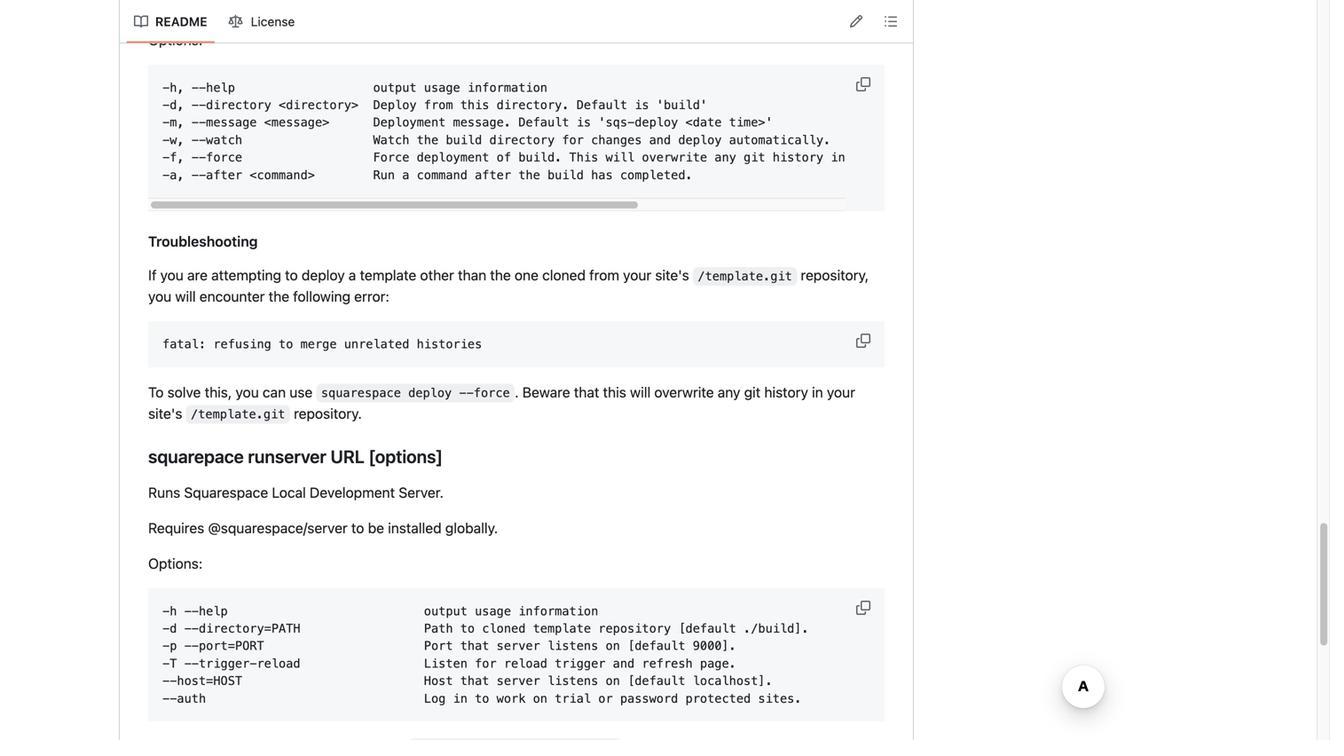 Task type: describe. For each thing, give the bounding box(es) containing it.
server.
[[399, 484, 444, 501]]

1 server from the top
[[497, 639, 540, 653]]

deploy down <date
[[678, 133, 722, 147]]

help for directory
[[206, 81, 235, 94]]

0 vertical spatial [default
[[678, 622, 736, 635]]

has
[[591, 168, 613, 182]]

[options]
[[369, 446, 443, 467]]

deployment
[[417, 151, 489, 164]]

of
[[497, 151, 511, 164]]

message
[[206, 116, 257, 129]]

automatically.
[[729, 133, 831, 147]]

0 vertical spatial is
[[635, 98, 649, 112]]

squarepace runserver url [options]
[[148, 446, 443, 467]]

git inside -h, --help                   output usage information -d, --directory <directory>  deploy from this directory. default is 'build' -m, --message <message>      deployment message. default is 'sqs-deploy <date time>' -w, --watch                  watch the build directory for changes and deploy automatically. -f, --force                  force deployment of build. this will overwrite any git history in your site's /template.git repository. -a, --after <command>        run a command after the build has completed.
[[744, 151, 765, 164]]

repository,
[[801, 267, 869, 284]]

build.
[[518, 151, 562, 164]]

and inside -h, --help                   output usage information -d, --directory <directory>  deploy from this directory. default is 'build' -m, --message <message>      deployment message. default is 'sqs-deploy <date time>' -w, --watch                  watch the build directory for changes and deploy automatically. -f, --force                  force deployment of build. this will overwrite any git history in your site's /template.git repository. -a, --after <command>        run a command after the build has completed.
[[649, 133, 671, 147]]

/template.git inside /template.git repository.
[[191, 408, 285, 421]]

unrelated
[[344, 337, 409, 351]]

url
[[331, 446, 364, 467]]

readme link
[[127, 8, 214, 36]]

./build].
[[744, 622, 809, 635]]

refusing
[[213, 337, 271, 351]]

2 server from the top
[[497, 674, 540, 688]]

your inside -h, --help                   output usage information -d, --directory <directory>  deploy from this directory. default is 'build' -m, --message <message>      deployment message. default is 'sqs-deploy <date time>' -w, --watch                  watch the build directory for changes and deploy automatically. -f, --force                  force deployment of build. this will overwrite any git history in your site's /template.git repository. -a, --after <command>        run a command after the build has completed.
[[853, 151, 882, 164]]

the down build.
[[518, 168, 540, 182]]

0 vertical spatial default
[[577, 98, 627, 112]]

license
[[251, 14, 295, 29]]

2 reload from the left
[[504, 657, 547, 670]]

requires
[[148, 519, 204, 536]]

readme
[[155, 14, 207, 29]]

overwrite inside . beware that this will overwrite any git history in your site's
[[654, 384, 714, 400]]

runs squarespace local development server.
[[148, 484, 444, 501]]

force
[[373, 151, 409, 164]]

or
[[598, 692, 613, 705]]

fatal: refusing to merge unrelated histories
[[162, 337, 482, 351]]

deploy
[[373, 98, 417, 112]]

trigger
[[555, 657, 606, 670]]

runs
[[148, 484, 180, 501]]

following
[[293, 288, 351, 305]]

this inside -h, --help                   output usage information -d, --directory <directory>  deploy from this directory. default is 'build' -m, --message <message>      deployment message. default is 'sqs-deploy <date time>' -w, --watch                  watch the build directory for changes and deploy automatically. -f, --force                  force deployment of build. this will overwrite any git history in your site's /template.git repository. -a, --after <command>        run a command after the build has completed.
[[460, 98, 489, 112]]

1 vertical spatial your
[[623, 267, 651, 284]]

for inside -h --help                           output usage information -d --directory=path                 path to cloned template repository [default ./build]. -p --port=port                      port that server listens on [default 9000]. -t --trigger-reload                 listen for reload trigger and refresh page. --host=host                         host that server listens on [default localhost]. --auth                              log in to work on trial or password protected sites.
[[475, 657, 497, 670]]

to up following
[[285, 267, 298, 284]]

. beware that this will overwrite any git history in your site's
[[148, 384, 855, 422]]

listen
[[424, 657, 468, 670]]

<message>
[[264, 116, 330, 129]]

repository, you will encounter the following error:
[[148, 267, 869, 305]]

0 vertical spatial template
[[360, 267, 416, 284]]

repository. inside -h, --help                   output usage information -d, --directory <directory>  deploy from this directory. default is 'build' -m, --message <message>      deployment message. default is 'sqs-deploy <date time>' -w, --watch                  watch the build directory for changes and deploy automatically. -f, --force                  force deployment of build. this will overwrite any git history in your site's /template.git repository. -a, --after <command>        run a command after the build has completed.
[[1042, 151, 1121, 164]]

password
[[620, 692, 678, 705]]

'sqs-
[[598, 116, 635, 129]]

1 horizontal spatial cloned
[[542, 267, 586, 284]]

deploy up following
[[302, 267, 345, 284]]

to right path
[[460, 622, 475, 635]]

copy image for -h, --help                   output usage information -d, --directory <directory>  deploy from this directory. default is 'build' -m, --message <message>      deployment message. default is 'sqs-deploy <date time>' -w, --watch                  watch the build directory for changes and deploy automatically. -f, --force                  force deployment of build. this will overwrite any git history in your site's /template.git repository. -a, --after <command>        run a command after the build has completed.
[[856, 77, 870, 91]]

1 vertical spatial from
[[589, 267, 619, 284]]

2 vertical spatial on
[[533, 692, 547, 705]]

@squarespace/server
[[208, 519, 348, 536]]

1 horizontal spatial site's
[[655, 267, 689, 284]]

outline image
[[884, 14, 898, 28]]

deployment
[[373, 116, 446, 129]]

the inside repository, you will encounter the following error:
[[269, 288, 289, 305]]

requires @squarespace/server to be installed globally.
[[148, 519, 498, 536]]

git inside . beware that this will overwrite any git history in your site's
[[744, 384, 761, 400]]

squarespace
[[321, 386, 401, 400]]

/template.git inside -h, --help                   output usage information -d, --directory <directory>  deploy from this directory. default is 'build' -m, --message <message>      deployment message. default is 'sqs-deploy <date time>' -w, --watch                  watch the build directory for changes and deploy automatically. -f, --force                  force deployment of build. this will overwrite any git history in your site's /template.git repository. -a, --after <command>        run a command after the build has completed.
[[940, 151, 1034, 164]]

law image
[[229, 15, 243, 29]]

9000].
[[693, 639, 736, 653]]

message.
[[453, 116, 511, 129]]

completed.
[[620, 168, 693, 182]]

2 vertical spatial [default
[[627, 674, 686, 688]]

encounter
[[199, 288, 265, 305]]

information for template
[[518, 604, 598, 618]]

development
[[310, 484, 395, 501]]

protected
[[686, 692, 751, 705]]

2 vertical spatial you
[[236, 384, 259, 400]]

0 vertical spatial directory
[[206, 98, 271, 112]]

t
[[170, 657, 177, 670]]

use
[[290, 384, 313, 400]]

other
[[420, 267, 454, 284]]

0 horizontal spatial default
[[518, 116, 569, 129]]

squarepace
[[148, 446, 244, 467]]

in inside -h --help                           output usage information -d --directory=path                 path to cloned template repository [default ./build]. -p --port=port                      port that server listens on [default 9000]. -t --trigger-reload                 listen for reload trigger and refresh page. --host=host                         host that server listens on [default localhost]. --auth                              log in to work on trial or password protected sites.
[[453, 692, 468, 705]]

site's inside -h, --help                   output usage information -d, --directory <directory>  deploy from this directory. default is 'build' -m, --message <message>      deployment message. default is 'sqs-deploy <date time>' -w, --watch                  watch the build directory for changes and deploy automatically. -f, --force                  force deployment of build. this will overwrite any git history in your site's /template.git repository. -a, --after <command>        run a command after the build has completed.
[[889, 151, 933, 164]]

1 vertical spatial [default
[[627, 639, 686, 653]]

1 options: from the top
[[148, 31, 203, 48]]

license link
[[221, 8, 303, 36]]

this
[[569, 151, 598, 164]]

auth
[[177, 692, 206, 705]]

sites.
[[758, 692, 802, 705]]

can
[[263, 384, 286, 400]]

to
[[148, 384, 164, 400]]

h
[[170, 604, 177, 618]]

/template.git inside if you are attempting to deploy a template other than the one cloned from your site's /template.git
[[698, 269, 792, 283]]

attempting
[[211, 267, 281, 284]]

1 vertical spatial that
[[460, 639, 489, 653]]

0 horizontal spatial a
[[349, 267, 356, 284]]

path
[[424, 622, 453, 635]]

w,
[[170, 133, 184, 147]]

merge
[[300, 337, 337, 351]]

history inside -h, --help                   output usage information -d, --directory <directory>  deploy from this directory. default is 'build' -m, --message <message>      deployment message. default is 'sqs-deploy <date time>' -w, --watch                  watch the build directory for changes and deploy automatically. -f, --force                  force deployment of build. this will overwrite any git history in your site's /template.git repository. -a, --after <command>        run a command after the build has completed.
[[773, 151, 824, 164]]

-h, --help                   output usage information -d, --directory <directory>  deploy from this directory. default is 'build' -m, --message <message>      deployment message. default is 'sqs-deploy <date time>' -w, --watch                  watch the build directory for changes and deploy automatically. -f, --force                  force deployment of build. this will overwrite any git history in your site's /template.git repository. -a, --after <command>        run a command after the build has completed.
[[162, 81, 1121, 182]]

command
[[417, 168, 468, 182]]

output for to
[[424, 604, 468, 618]]

information for this
[[468, 81, 547, 94]]

force inside -h, --help                   output usage information -d, --directory <directory>  deploy from this directory. default is 'build' -m, --message <message>      deployment message. default is 'sqs-deploy <date time>' -w, --watch                  watch the build directory for changes and deploy automatically. -f, --force                  force deployment of build. this will overwrite any git history in your site's /template.git repository. -a, --after <command>        run a command after the build has completed.
[[206, 151, 242, 164]]

troubleshooting
[[148, 233, 258, 250]]

repository
[[598, 622, 671, 635]]

if
[[148, 267, 157, 284]]

<date
[[686, 116, 722, 129]]

run
[[373, 168, 395, 182]]

overwrite inside -h, --help                   output usage information -d, --directory <directory>  deploy from this directory. default is 'build' -m, --message <message>      deployment message. default is 'sqs-deploy <date time>' -w, --watch                  watch the build directory for changes and deploy automatically. -f, --force                  force deployment of build. this will overwrite any git history in your site's /template.git repository. -a, --after <command>        run a command after the build has completed.
[[642, 151, 707, 164]]

host
[[424, 674, 453, 688]]

template inside -h --help                           output usage information -d --directory=path                 path to cloned template repository [default ./build]. -p --port=port                      port that server listens on [default 9000]. -t --trigger-reload                 listen for reload trigger and refresh page. --host=host                         host that server listens on [default localhost]. --auth                              log in to work on trial or password protected sites.
[[533, 622, 591, 635]]

installed
[[388, 519, 442, 536]]

than
[[458, 267, 486, 284]]

directory.
[[497, 98, 569, 112]]

any inside -h, --help                   output usage information -d, --directory <directory>  deploy from this directory. default is 'build' -m, --message <message>      deployment message. default is 'sqs-deploy <date time>' -w, --watch                  watch the build directory for changes and deploy automatically. -f, --force                  force deployment of build. this will overwrite any git history in your site's /template.git repository. -a, --after <command>        run a command after the build has completed.
[[715, 151, 736, 164]]

your inside . beware that this will overwrite any git history in your site's
[[827, 384, 855, 400]]

.
[[515, 384, 519, 400]]

watch
[[206, 133, 242, 147]]

0 horizontal spatial build
[[446, 133, 482, 147]]

d,
[[170, 98, 184, 112]]



Task type: vqa. For each thing, say whether or not it's contained in the screenshot.
Development on the bottom left of the page
yes



Task type: locate. For each thing, give the bounding box(es) containing it.
2 vertical spatial will
[[630, 384, 651, 400]]

0 vertical spatial from
[[424, 98, 453, 112]]

reload down directory=path
[[257, 657, 300, 670]]

from
[[424, 98, 453, 112], [589, 267, 619, 284]]

1 after from the left
[[206, 168, 242, 182]]

1 horizontal spatial output
[[424, 604, 468, 618]]

time>'
[[729, 116, 773, 129]]

1 horizontal spatial force
[[474, 386, 510, 400]]

copy image
[[856, 601, 870, 615]]

copy image for fatal: refusing to merge unrelated histories
[[856, 334, 870, 348]]

will
[[606, 151, 635, 164], [175, 288, 196, 305], [630, 384, 651, 400]]

from inside -h, --help                   output usage information -d, --directory <directory>  deploy from this directory. default is 'build' -m, --message <message>      deployment message. default is 'sqs-deploy <date time>' -w, --watch                  watch the build directory for changes and deploy automatically. -f, --force                  force deployment of build. this will overwrite any git history in your site's /template.git repository. -a, --after <command>        run a command after the build has completed.
[[424, 98, 453, 112]]

you right if
[[160, 267, 184, 284]]

2 listens from the top
[[547, 674, 598, 688]]

2 vertical spatial site's
[[148, 405, 182, 422]]

you left the can
[[236, 384, 259, 400]]

any inside . beware that this will overwrite any git history in your site's
[[718, 384, 740, 400]]

1 horizontal spatial for
[[562, 133, 584, 147]]

1 vertical spatial listens
[[547, 674, 598, 688]]

2 options: from the top
[[148, 555, 203, 572]]

default down directory.
[[518, 116, 569, 129]]

default up the 'sqs-
[[577, 98, 627, 112]]

0 vertical spatial /template.git
[[940, 151, 1034, 164]]

a inside -h, --help                   output usage information -d, --directory <directory>  deploy from this directory. default is 'build' -m, --message <message>      deployment message. default is 'sqs-deploy <date time>' -w, --watch                  watch the build directory for changes and deploy automatically. -f, --force                  force deployment of build. this will overwrite any git history in your site's /template.git repository. -a, --after <command>        run a command after the build has completed.
[[402, 168, 409, 182]]

m,
[[170, 116, 184, 129]]

1 horizontal spatial from
[[589, 267, 619, 284]]

[default up refresh at bottom
[[627, 639, 686, 653]]

/template.git repository.
[[191, 405, 362, 422]]

1 vertical spatial this
[[603, 384, 626, 400]]

0 vertical spatial listens
[[547, 639, 598, 653]]

1 horizontal spatial a
[[402, 168, 409, 182]]

h,
[[170, 81, 184, 94]]

1 vertical spatial a
[[349, 267, 356, 284]]

0 horizontal spatial cloned
[[482, 622, 526, 635]]

trigger-
[[199, 657, 257, 670]]

1 vertical spatial is
[[577, 116, 591, 129]]

to left work
[[475, 692, 489, 705]]

listens up the trigger
[[547, 639, 598, 653]]

1 horizontal spatial after
[[475, 168, 511, 182]]

1 vertical spatial will
[[175, 288, 196, 305]]

log
[[424, 692, 446, 705]]

1 vertical spatial /template.git
[[698, 269, 792, 283]]

2 vertical spatial /template.git
[[191, 408, 285, 421]]

1 vertical spatial copy image
[[856, 334, 870, 348]]

output up deploy
[[373, 81, 417, 94]]

history
[[773, 151, 824, 164], [764, 384, 808, 400]]

site's inside . beware that this will overwrite any git history in your site's
[[148, 405, 182, 422]]

options: down requires
[[148, 555, 203, 572]]

copy image down repository,
[[856, 334, 870, 348]]

2 git from the top
[[744, 384, 761, 400]]

0 vertical spatial build
[[446, 133, 482, 147]]

0 vertical spatial options:
[[148, 31, 203, 48]]

histories
[[417, 337, 482, 351]]

on
[[606, 639, 620, 653], [606, 674, 620, 688], [533, 692, 547, 705]]

output inside -h, --help                   output usage information -d, --directory <directory>  deploy from this directory. default is 'build' -m, --message <message>      deployment message. default is 'sqs-deploy <date time>' -w, --watch                  watch the build directory for changes and deploy automatically. -f, --force                  force deployment of build. this will overwrite any git history in your site's /template.git repository. -a, --after <command>        run a command after the build has completed.
[[373, 81, 417, 94]]

this right beware
[[603, 384, 626, 400]]

2 vertical spatial in
[[453, 692, 468, 705]]

on up or
[[606, 674, 620, 688]]

template
[[360, 267, 416, 284], [533, 622, 591, 635]]

will inside repository, you will encounter the following error:
[[175, 288, 196, 305]]

reload
[[257, 657, 300, 670], [504, 657, 547, 670]]

list containing readme
[[127, 8, 303, 36]]

<directory>
[[279, 98, 359, 112]]

[default up password
[[627, 674, 686, 688]]

localhost].
[[693, 674, 773, 688]]

force down the watch
[[206, 151, 242, 164]]

history inside . beware that this will overwrite any git history in your site's
[[764, 384, 808, 400]]

1 horizontal spatial build
[[547, 168, 584, 182]]

for right the listen
[[475, 657, 497, 670]]

in inside -h, --help                   output usage information -d, --directory <directory>  deploy from this directory. default is 'build' -m, --message <message>      deployment message. default is 'sqs-deploy <date time>' -w, --watch                  watch the build directory for changes and deploy automatically. -f, --force                  force deployment of build. this will overwrite any git history in your site's /template.git repository. -a, --after <command>        run a command after the build has completed.
[[831, 151, 845, 164]]

0 vertical spatial any
[[715, 151, 736, 164]]

p
[[170, 639, 177, 653]]

the
[[417, 133, 438, 147], [518, 168, 540, 182], [490, 267, 511, 284], [269, 288, 289, 305]]

this,
[[205, 384, 232, 400]]

1 horizontal spatial this
[[603, 384, 626, 400]]

1 copy image from the top
[[856, 77, 870, 91]]

usage inside -h --help                           output usage information -d --directory=path                 path to cloned template repository [default ./build]. -p --port=port                      port that server listens on [default 9000]. -t --trigger-reload                 listen for reload trigger and refresh page. --host=host                         host that server listens on [default localhost]. --auth                              log in to work on trial or password protected sites.
[[475, 604, 511, 618]]

and up completed.
[[649, 133, 671, 147]]

beware
[[522, 384, 570, 400]]

force left .
[[474, 386, 510, 400]]

1 horizontal spatial /template.git
[[698, 269, 792, 283]]

2 horizontal spatial /template.git
[[940, 151, 1034, 164]]

0 vertical spatial git
[[744, 151, 765, 164]]

directory=path
[[199, 622, 300, 635]]

1 vertical spatial build
[[547, 168, 584, 182]]

f,
[[170, 151, 184, 164]]

1 vertical spatial cloned
[[482, 622, 526, 635]]

0 horizontal spatial after
[[206, 168, 242, 182]]

on down repository
[[606, 639, 620, 653]]

[default up the 9000].
[[678, 622, 736, 635]]

that inside . beware that this will overwrite any git history in your site's
[[574, 384, 599, 400]]

output up path
[[424, 604, 468, 618]]

0 vertical spatial site's
[[889, 151, 933, 164]]

cloned
[[542, 267, 586, 284], [482, 622, 526, 635]]

list
[[127, 8, 303, 36]]

this up the message.
[[460, 98, 489, 112]]

0 vertical spatial on
[[606, 639, 620, 653]]

1 vertical spatial for
[[475, 657, 497, 670]]

output inside -h --help                           output usage information -d --directory=path                 path to cloned template repository [default ./build]. -p --port=port                      port that server listens on [default 9000]. -t --trigger-reload                 listen for reload trigger and refresh page. --host=host                         host that server listens on [default localhost]. --auth                              log in to work on trial or password protected sites.
[[424, 604, 468, 618]]

2 vertical spatial that
[[460, 674, 489, 688]]

is
[[635, 98, 649, 112], [577, 116, 591, 129]]

local
[[272, 484, 306, 501]]

that right beware
[[574, 384, 599, 400]]

force
[[206, 151, 242, 164], [474, 386, 510, 400]]

and inside -h --help                           output usage information -d --directory=path                 path to cloned template repository [default ./build]. -p --port=port                      port that server listens on [default 9000]. -t --trigger-reload                 listen for reload trigger and refresh page. --host=host                         host that server listens on [default localhost]. --auth                              log in to work on trial or password protected sites.
[[613, 657, 635, 670]]

one
[[515, 267, 539, 284]]

1 vertical spatial history
[[764, 384, 808, 400]]

0 vertical spatial a
[[402, 168, 409, 182]]

fatal:
[[162, 337, 206, 351]]

will inside . beware that this will overwrite any git history in your site's
[[630, 384, 651, 400]]

for inside -h, --help                   output usage information -d, --directory <directory>  deploy from this directory. default is 'build' -m, --message <message>      deployment message. default is 'sqs-deploy <date time>' -w, --watch                  watch the build directory for changes and deploy automatically. -f, --force                  force deployment of build. this will overwrite any git history in your site's /template.git repository. -a, --after <command>        run a command after the build has completed.
[[562, 133, 584, 147]]

the down attempting
[[269, 288, 289, 305]]

1 vertical spatial force
[[474, 386, 510, 400]]

0 vertical spatial overwrite
[[642, 151, 707, 164]]

0 vertical spatial will
[[606, 151, 635, 164]]

1 vertical spatial template
[[533, 622, 591, 635]]

in inside . beware that this will overwrite any git history in your site's
[[812, 384, 823, 400]]

template up the trigger
[[533, 622, 591, 635]]

usage up the 'deployment'
[[424, 81, 460, 94]]

1 vertical spatial on
[[606, 674, 620, 688]]

2 horizontal spatial in
[[831, 151, 845, 164]]

you down if
[[148, 288, 171, 305]]

usage down globally.
[[475, 604, 511, 618]]

that
[[574, 384, 599, 400], [460, 639, 489, 653], [460, 674, 489, 688]]

help for directory=path
[[199, 604, 228, 618]]

after down the watch
[[206, 168, 242, 182]]

after down of
[[475, 168, 511, 182]]

force inside "to solve this, you can use squarespace deploy --force"
[[474, 386, 510, 400]]

changes
[[591, 133, 642, 147]]

0 vertical spatial repository.
[[1042, 151, 1121, 164]]

/template.git
[[940, 151, 1034, 164], [698, 269, 792, 283], [191, 408, 285, 421]]

0 vertical spatial that
[[574, 384, 599, 400]]

a,
[[170, 168, 184, 182]]

information
[[468, 81, 547, 94], [518, 604, 598, 618]]

cloned right path
[[482, 622, 526, 635]]

for
[[562, 133, 584, 147], [475, 657, 497, 670]]

0 horizontal spatial template
[[360, 267, 416, 284]]

information inside -h, --help                   output usage information -d, --directory <directory>  deploy from this directory. default is 'build' -m, --message <message>      deployment message. default is 'sqs-deploy <date time>' -w, --watch                  watch the build directory for changes and deploy automatically. -f, --force                  force deployment of build. this will overwrite any git history in your site's /template.git repository. -a, --after <command>        run a command after the build has completed.
[[468, 81, 547, 94]]

1 vertical spatial usage
[[475, 604, 511, 618]]

build
[[446, 133, 482, 147], [547, 168, 584, 182]]

1 vertical spatial information
[[518, 604, 598, 618]]

cloned inside -h --help                           output usage information -d --directory=path                 path to cloned template repository [default ./build]. -p --port=port                      port that server listens on [default 9000]. -t --trigger-reload                 listen for reload trigger and refresh page. --host=host                         host that server listens on [default localhost]. --auth                              log in to work on trial or password protected sites.
[[482, 622, 526, 635]]

squarespace
[[184, 484, 268, 501]]

0 vertical spatial force
[[206, 151, 242, 164]]

default
[[577, 98, 627, 112], [518, 116, 569, 129]]

port
[[424, 639, 453, 653]]

1 reload from the left
[[257, 657, 300, 670]]

information up directory.
[[468, 81, 547, 94]]

build down this
[[547, 168, 584, 182]]

help inside -h, --help                   output usage information -d, --directory <directory>  deploy from this directory. default is 'build' -m, --message <message>      deployment message. default is 'sqs-deploy <date time>' -w, --watch                  watch the build directory for changes and deploy automatically. -f, --force                  force deployment of build. this will overwrite any git history in your site's /template.git repository. -a, --after <command>        run a command after the build has completed.
[[206, 81, 235, 94]]

listens up "trial"
[[547, 674, 598, 688]]

to left merge at the top of the page
[[279, 337, 293, 351]]

watch
[[373, 133, 409, 147]]

help inside -h --help                           output usage information -d --directory=path                 path to cloned template repository [default ./build]. -p --port=port                      port that server listens on [default 9000]. -t --trigger-reload                 listen for reload trigger and refresh page. --host=host                         host that server listens on [default localhost]. --auth                              log in to work on trial or password protected sites.
[[199, 604, 228, 618]]

deploy down 'build'
[[635, 116, 678, 129]]

2 after from the left
[[475, 168, 511, 182]]

help up message on the top left
[[206, 81, 235, 94]]

any
[[715, 151, 736, 164], [718, 384, 740, 400]]

book image
[[134, 15, 148, 29]]

0 vertical spatial your
[[853, 151, 882, 164]]

runserver
[[248, 446, 326, 467]]

2 copy image from the top
[[856, 334, 870, 348]]

edit file image
[[849, 14, 863, 28]]

a
[[402, 168, 409, 182], [349, 267, 356, 284]]

0 vertical spatial usage
[[424, 81, 460, 94]]

1 vertical spatial you
[[148, 288, 171, 305]]

deploy inside "to solve this, you can use squarespace deploy --force"
[[408, 386, 452, 400]]

1 vertical spatial in
[[812, 384, 823, 400]]

help up port=port
[[199, 604, 228, 618]]

to solve this, you can use squarespace deploy --force
[[148, 384, 510, 400]]

from up the 'deployment'
[[424, 98, 453, 112]]

in
[[831, 151, 845, 164], [812, 384, 823, 400], [453, 692, 468, 705]]

information up the trigger
[[518, 604, 598, 618]]

and down repository
[[613, 657, 635, 670]]

-h --help                           output usage information -d --directory=path                 path to cloned template repository [default ./build]. -p --port=port                      port that server listens on [default 9000]. -t --trigger-reload                 listen for reload trigger and refresh page. --host=host                         host that server listens on [default localhost]. --auth                              log in to work on trial or password protected sites.
[[162, 604, 809, 705]]

you inside repository, you will encounter the following error:
[[148, 288, 171, 305]]

cloned right one
[[542, 267, 586, 284]]

work
[[497, 692, 526, 705]]

'build'
[[656, 98, 707, 112]]

this
[[460, 98, 489, 112], [603, 384, 626, 400]]

0 horizontal spatial for
[[475, 657, 497, 670]]

globally.
[[445, 519, 498, 536]]

1 vertical spatial site's
[[655, 267, 689, 284]]

2 horizontal spatial site's
[[889, 151, 933, 164]]

1 git from the top
[[744, 151, 765, 164]]

0 vertical spatial for
[[562, 133, 584, 147]]

for up this
[[562, 133, 584, 147]]

1 horizontal spatial template
[[533, 622, 591, 635]]

be
[[368, 519, 384, 536]]

on right work
[[533, 692, 547, 705]]

0 vertical spatial server
[[497, 639, 540, 653]]

options: down readme
[[148, 31, 203, 48]]

build up the deployment
[[446, 133, 482, 147]]

1 vertical spatial overwrite
[[654, 384, 714, 400]]

this inside . beware that this will overwrite any git history in your site's
[[603, 384, 626, 400]]

a up error:
[[349, 267, 356, 284]]

0 horizontal spatial from
[[424, 98, 453, 112]]

directory up of
[[489, 133, 555, 147]]

that up the listen
[[460, 639, 489, 653]]

site's
[[889, 151, 933, 164], [655, 267, 689, 284], [148, 405, 182, 422]]

are
[[187, 267, 208, 284]]

will inside -h, --help                   output usage information -d, --directory <directory>  deploy from this directory. default is 'build' -m, --message <message>      deployment message. default is 'sqs-deploy <date time>' -w, --watch                  watch the build directory for changes and deploy automatically. -f, --force                  force deployment of build. this will overwrite any git history in your site's /template.git repository. -a, --after <command>        run a command after the build has completed.
[[606, 151, 635, 164]]

deploy
[[635, 116, 678, 129], [678, 133, 722, 147], [302, 267, 345, 284], [408, 386, 452, 400]]

1 vertical spatial output
[[424, 604, 468, 618]]

copy image down edit file icon
[[856, 77, 870, 91]]

0 horizontal spatial and
[[613, 657, 635, 670]]

0 vertical spatial output
[[373, 81, 417, 94]]

0 horizontal spatial this
[[460, 98, 489, 112]]

0 vertical spatial in
[[831, 151, 845, 164]]

and
[[649, 133, 671, 147], [613, 657, 635, 670]]

0 horizontal spatial /template.git
[[191, 408, 285, 421]]

1 listens from the top
[[547, 639, 598, 653]]

if you are attempting to deploy a template other than the one cloned from your site's /template.git
[[148, 267, 792, 284]]

the left one
[[490, 267, 511, 284]]

1 horizontal spatial directory
[[489, 133, 555, 147]]

usage inside -h, --help                   output usage information -d, --directory <directory>  deploy from this directory. default is 'build' -m, --message <message>      deployment message. default is 'sqs-deploy <date time>' -w, --watch                  watch the build directory for changes and deploy automatically. -f, --force                  force deployment of build. this will overwrite any git history in your site's /template.git repository. -a, --after <command>        run a command after the build has completed.
[[424, 81, 460, 94]]

0 vertical spatial help
[[206, 81, 235, 94]]

is left the 'sqs-
[[577, 116, 591, 129]]

0 vertical spatial and
[[649, 133, 671, 147]]

0 horizontal spatial reload
[[257, 657, 300, 670]]

1 horizontal spatial usage
[[475, 604, 511, 618]]

-
[[162, 81, 170, 94], [191, 81, 199, 94], [199, 81, 206, 94], [162, 98, 170, 112], [191, 98, 199, 112], [199, 98, 206, 112], [162, 116, 170, 129], [191, 116, 199, 129], [199, 116, 206, 129], [162, 133, 170, 147], [191, 133, 199, 147], [199, 133, 206, 147], [162, 151, 170, 164], [191, 151, 199, 164], [199, 151, 206, 164], [162, 168, 170, 182], [191, 168, 199, 182], [199, 168, 206, 182], [459, 386, 466, 400], [466, 386, 474, 400], [162, 604, 170, 618], [184, 604, 191, 618], [191, 604, 199, 618], [162, 622, 170, 635], [184, 622, 191, 635], [191, 622, 199, 635], [162, 639, 170, 653], [184, 639, 191, 653], [191, 639, 199, 653], [162, 657, 170, 670], [184, 657, 191, 670], [191, 657, 199, 670], [162, 674, 170, 688], [170, 674, 177, 688], [162, 692, 170, 705], [170, 692, 177, 705]]

solve
[[167, 384, 201, 400]]

1 vertical spatial repository.
[[294, 405, 362, 422]]

0 vertical spatial history
[[773, 151, 824, 164]]

you for will
[[148, 288, 171, 305]]

after
[[206, 168, 242, 182], [475, 168, 511, 182]]

that down the listen
[[460, 674, 489, 688]]

from right one
[[589, 267, 619, 284]]

0 vertical spatial copy image
[[856, 77, 870, 91]]

is up the 'sqs-
[[635, 98, 649, 112]]

information inside -h --help                           output usage information -d --directory=path                 path to cloned template repository [default ./build]. -p --port=port                      port that server listens on [default 9000]. -t --trigger-reload                 listen for reload trigger and refresh page. --host=host                         host that server listens on [default localhost]. --auth                              log in to work on trial or password protected sites.
[[518, 604, 598, 618]]

0 horizontal spatial in
[[453, 692, 468, 705]]

template up error:
[[360, 267, 416, 284]]

the down the 'deployment'
[[417, 133, 438, 147]]

usage for cloned
[[475, 604, 511, 618]]

a right the run
[[402, 168, 409, 182]]

0 horizontal spatial usage
[[424, 81, 460, 94]]

1 vertical spatial directory
[[489, 133, 555, 147]]

0 horizontal spatial force
[[206, 151, 242, 164]]

output for deploy
[[373, 81, 417, 94]]

directory
[[206, 98, 271, 112], [489, 133, 555, 147]]

refresh
[[642, 657, 693, 670]]

1 vertical spatial and
[[613, 657, 635, 670]]

trial
[[555, 692, 591, 705]]

output
[[373, 81, 417, 94], [424, 604, 468, 618]]

options:
[[148, 31, 203, 48], [148, 555, 203, 572]]

1 vertical spatial options:
[[148, 555, 203, 572]]

2 vertical spatial your
[[827, 384, 855, 400]]

you for are
[[160, 267, 184, 284]]

git
[[744, 151, 765, 164], [744, 384, 761, 400]]

reload up work
[[504, 657, 547, 670]]

usage for from
[[424, 81, 460, 94]]

0 horizontal spatial is
[[577, 116, 591, 129]]

0 horizontal spatial repository.
[[294, 405, 362, 422]]

to
[[285, 267, 298, 284], [279, 337, 293, 351], [351, 519, 364, 536], [460, 622, 475, 635], [475, 692, 489, 705]]

to left be
[[351, 519, 364, 536]]

page.
[[700, 657, 736, 670]]

directory up message on the top left
[[206, 98, 271, 112]]

1 horizontal spatial repository.
[[1042, 151, 1121, 164]]

deploy down histories
[[408, 386, 452, 400]]

1 vertical spatial server
[[497, 674, 540, 688]]

copy image
[[856, 77, 870, 91], [856, 334, 870, 348]]



